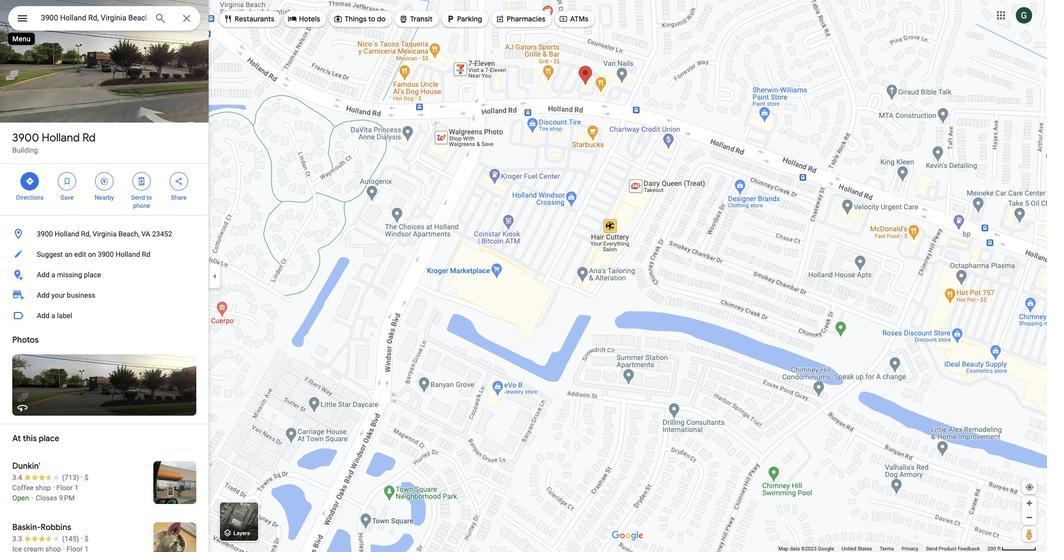 Task type: locate. For each thing, give the bounding box(es) containing it.
to inside "send to phone"
[[146, 194, 152, 201]]

a inside button
[[51, 271, 55, 279]]

3.4 stars 713 reviews image
[[12, 473, 79, 483]]

zoom in image
[[1026, 500, 1034, 508]]

a
[[51, 271, 55, 279], [51, 312, 55, 320]]

1 horizontal spatial send
[[926, 547, 938, 552]]

2 vertical spatial holland
[[116, 251, 140, 259]]

add left label
[[37, 312, 50, 320]]

send for send product feedback
[[926, 547, 938, 552]]

on
[[88, 251, 96, 259]]

2 price: inexpensive image from the top
[[85, 535, 89, 544]]

closes
[[36, 495, 57, 503]]

your
[[51, 291, 65, 300]]

a left "missing"
[[51, 271, 55, 279]]

1 vertical spatial add
[[37, 291, 50, 300]]

things
[[345, 14, 367, 24]]

price: inexpensive image right (713)
[[85, 474, 89, 482]]

1 vertical spatial · $
[[81, 535, 89, 544]]

terms
[[880, 547, 894, 552]]

3900 holland rd, virginia beach, va 23452 button
[[0, 224, 209, 244]]

0 vertical spatial price: inexpensive image
[[85, 474, 89, 482]]

1 horizontal spatial place
[[84, 271, 101, 279]]

· right (145)
[[81, 535, 83, 544]]

1 vertical spatial to
[[146, 194, 152, 201]]

2 $ from the top
[[85, 535, 89, 544]]

parking
[[457, 14, 482, 24]]

1 horizontal spatial to
[[368, 14, 375, 24]]

transit
[[410, 14, 433, 24]]

add down suggest
[[37, 271, 50, 279]]

united
[[842, 547, 857, 552]]

1 vertical spatial place
[[39, 434, 59, 444]]

3.4
[[12, 474, 22, 482]]

a left label
[[51, 312, 55, 320]]

0 vertical spatial send
[[131, 194, 145, 201]]

None field
[[41, 12, 146, 24]]

states
[[858, 547, 872, 552]]

photos
[[12, 335, 39, 346]]

place down "on"
[[84, 271, 101, 279]]

200 ft
[[988, 547, 1001, 552]]

3900 up suggest
[[37, 230, 53, 238]]

3900
[[12, 131, 39, 145], [37, 230, 53, 238], [98, 251, 114, 259]]

privacy button
[[902, 546, 919, 553]]

share
[[171, 194, 187, 201]]

1 vertical spatial ·
[[53, 484, 55, 492]]

0 horizontal spatial send
[[131, 194, 145, 201]]

to
[[368, 14, 375, 24], [146, 194, 152, 201]]

an
[[65, 251, 72, 259]]

2 a from the top
[[51, 312, 55, 320]]

1 vertical spatial $
[[85, 535, 89, 544]]

200
[[988, 547, 996, 552]]

3900 holland rd building
[[12, 131, 96, 154]]

3900 inside 3900 holland rd building
[[12, 131, 39, 145]]

add
[[37, 271, 50, 279], [37, 291, 50, 300], [37, 312, 50, 320]]

$ for baskin-robbins
[[85, 535, 89, 544]]

1 add from the top
[[37, 271, 50, 279]]


[[559, 13, 568, 25]]

1 $ from the top
[[85, 474, 89, 482]]

0 horizontal spatial to
[[146, 194, 152, 201]]

nearby
[[95, 194, 114, 201]]

to left do
[[368, 14, 375, 24]]

1 vertical spatial rd
[[142, 251, 150, 259]]

· $ right (713)
[[81, 474, 89, 482]]

0 vertical spatial to
[[368, 14, 375, 24]]

· right (713)
[[81, 474, 83, 482]]


[[137, 176, 146, 187]]

add left your
[[37, 291, 50, 300]]

·
[[81, 474, 83, 482], [53, 484, 55, 492], [81, 535, 83, 544]]

$
[[85, 474, 89, 482], [85, 535, 89, 544]]

map data ©2023 google
[[779, 547, 834, 552]]

place right the this
[[39, 434, 59, 444]]

3.3
[[12, 535, 22, 544]]

feedback
[[958, 547, 980, 552]]

2 add from the top
[[37, 291, 50, 300]]

0 vertical spatial $
[[85, 474, 89, 482]]

1 vertical spatial 3900
[[37, 230, 53, 238]]

1 price: inexpensive image from the top
[[85, 474, 89, 482]]

price: inexpensive image right (145)
[[85, 535, 89, 544]]

add for add a missing place
[[37, 271, 50, 279]]

send product feedback button
[[926, 546, 980, 553]]

beach,
[[118, 230, 140, 238]]

google
[[818, 547, 834, 552]]

· $ right (145)
[[81, 535, 89, 544]]

send inside "send to phone"
[[131, 194, 145, 201]]

0 vertical spatial holland
[[42, 131, 80, 145]]

place
[[84, 271, 101, 279], [39, 434, 59, 444]]


[[399, 13, 408, 25]]

3 add from the top
[[37, 312, 50, 320]]

2 vertical spatial ·
[[81, 535, 83, 544]]

directions
[[16, 194, 44, 201]]

1 · $ from the top
[[81, 474, 89, 482]]

$ for dunkin'
[[85, 474, 89, 482]]

0 vertical spatial · $
[[81, 474, 89, 482]]


[[496, 13, 505, 25]]

 parking
[[446, 13, 482, 25]]

open
[[12, 495, 29, 503]]

1 vertical spatial price: inexpensive image
[[85, 535, 89, 544]]

0 horizontal spatial place
[[39, 434, 59, 444]]

footer containing map data ©2023 google
[[779, 546, 988, 553]]

rd,
[[81, 230, 91, 238]]

send
[[131, 194, 145, 201], [926, 547, 938, 552]]

· for baskin-robbins
[[81, 535, 83, 544]]

 pharmacies
[[496, 13, 546, 25]]

united states button
[[842, 546, 872, 553]]

holland inside 3900 holland rd building
[[42, 131, 80, 145]]

holland down beach,
[[116, 251, 140, 259]]

footer
[[779, 546, 988, 553]]

add your business
[[37, 291, 95, 300]]

0 vertical spatial rd
[[82, 131, 96, 145]]

0 vertical spatial a
[[51, 271, 55, 279]]

2 · $ from the top
[[81, 535, 89, 544]]

· inside coffee shop · floor 1 open ⋅ closes 9 pm
[[53, 484, 55, 492]]

business
[[67, 291, 95, 300]]

to up phone
[[146, 194, 152, 201]]

3.3 stars 145 reviews image
[[12, 534, 79, 545]]

1 vertical spatial holland
[[55, 230, 79, 238]]

send left product
[[926, 547, 938, 552]]


[[333, 13, 343, 25]]

· $
[[81, 474, 89, 482], [81, 535, 89, 544]]

2 vertical spatial add
[[37, 312, 50, 320]]


[[25, 176, 34, 187]]

3900 up building at the top left
[[12, 131, 39, 145]]

$ right (713)
[[85, 474, 89, 482]]

price: inexpensive image
[[85, 474, 89, 482], [85, 535, 89, 544]]

1 horizontal spatial rd
[[142, 251, 150, 259]]

robbins
[[41, 523, 71, 533]]

data
[[790, 547, 800, 552]]

1 vertical spatial a
[[51, 312, 55, 320]]

save
[[61, 194, 74, 201]]

send inside button
[[926, 547, 938, 552]]

0 horizontal spatial rd
[[82, 131, 96, 145]]

google account: greg robinson  
(robinsongreg175@gmail.com) image
[[1016, 7, 1032, 23]]

a for missing
[[51, 271, 55, 279]]

product
[[939, 547, 957, 552]]

0 vertical spatial ·
[[81, 474, 83, 482]]

holland left rd,
[[55, 230, 79, 238]]

1 vertical spatial send
[[926, 547, 938, 552]]

 search field
[[8, 6, 200, 33]]

holland up 
[[42, 131, 80, 145]]

3900 right "on"
[[98, 251, 114, 259]]

a inside button
[[51, 312, 55, 320]]

$ right (145)
[[85, 535, 89, 544]]

send up phone
[[131, 194, 145, 201]]

 atms
[[559, 13, 589, 25]]

0 vertical spatial 3900
[[12, 131, 39, 145]]

add inside button
[[37, 312, 50, 320]]

add for add a label
[[37, 312, 50, 320]]

· right shop
[[53, 484, 55, 492]]

hotels
[[299, 14, 320, 24]]

0 vertical spatial add
[[37, 271, 50, 279]]

add a label button
[[0, 306, 209, 326]]

1 a from the top
[[51, 271, 55, 279]]

google maps element
[[0, 0, 1047, 553]]

add inside button
[[37, 271, 50, 279]]


[[62, 176, 72, 187]]

suggest
[[37, 251, 63, 259]]

0 vertical spatial place
[[84, 271, 101, 279]]



Task type: vqa. For each thing, say whether or not it's contained in the screenshot.


Task type: describe. For each thing, give the bounding box(es) containing it.
· $ for dunkin'
[[81, 474, 89, 482]]

3900 for rd
[[12, 131, 39, 145]]

footer inside 'google maps' element
[[779, 546, 988, 553]]

edit
[[74, 251, 86, 259]]

show street view coverage image
[[1022, 527, 1037, 543]]

add your business link
[[0, 285, 209, 306]]

layers
[[234, 531, 250, 538]]

place inside add a missing place button
[[84, 271, 101, 279]]

floor
[[56, 484, 73, 492]]

virginia
[[93, 230, 117, 238]]

suggest an edit on 3900 holland rd button
[[0, 244, 209, 265]]

add a missing place button
[[0, 265, 209, 285]]

add a missing place
[[37, 271, 101, 279]]

phone
[[133, 203, 150, 210]]


[[16, 11, 29, 26]]

baskin-
[[12, 523, 41, 533]]

map
[[779, 547, 789, 552]]

atms
[[570, 14, 589, 24]]

ft
[[998, 547, 1001, 552]]

 button
[[8, 6, 37, 33]]

2 vertical spatial 3900
[[98, 251, 114, 259]]

coffee
[[12, 484, 33, 492]]

rd inside 3900 holland rd building
[[82, 131, 96, 145]]

holland for rd
[[42, 131, 80, 145]]

collapse side panel image
[[209, 271, 220, 282]]

restaurants
[[235, 14, 274, 24]]

send to phone
[[131, 194, 152, 210]]

 hotels
[[288, 13, 320, 25]]

coffee shop · floor 1 open ⋅ closes 9 pm
[[12, 484, 78, 503]]

1
[[74, 484, 78, 492]]

a for label
[[51, 312, 55, 320]]

 restaurants
[[223, 13, 274, 25]]

(713)
[[62, 474, 79, 482]]

200 ft button
[[988, 547, 1037, 552]]

· $ for baskin-robbins
[[81, 535, 89, 544]]

united states
[[842, 547, 872, 552]]

©2023
[[801, 547, 817, 552]]

at this place
[[12, 434, 59, 444]]


[[100, 176, 109, 187]]

add for add your business
[[37, 291, 50, 300]]

 transit
[[399, 13, 433, 25]]

price: inexpensive image for baskin-robbins
[[85, 535, 89, 544]]

va
[[141, 230, 150, 238]]

add a label
[[37, 312, 72, 320]]

actions for 3900 holland rd region
[[0, 164, 209, 215]]

dunkin'
[[12, 462, 40, 472]]

(145)
[[62, 535, 79, 544]]

missing
[[57, 271, 82, 279]]


[[174, 176, 183, 187]]

 things to do
[[333, 13, 386, 25]]

terms button
[[880, 546, 894, 553]]

price: inexpensive image for dunkin'
[[85, 474, 89, 482]]

· for dunkin'
[[81, 474, 83, 482]]

3900 Holland Rd, Virginia Beach, VA 23452 field
[[8, 6, 200, 31]]

rd inside button
[[142, 251, 150, 259]]

label
[[57, 312, 72, 320]]

none field inside 3900 holland rd, virginia beach, va 23452 field
[[41, 12, 146, 24]]

3900 for rd,
[[37, 230, 53, 238]]

building
[[12, 146, 38, 154]]


[[446, 13, 455, 25]]

show your location image
[[1025, 483, 1035, 492]]

this
[[23, 434, 37, 444]]


[[223, 13, 233, 25]]


[[288, 13, 297, 25]]

do
[[377, 14, 386, 24]]

at
[[12, 434, 21, 444]]

suggest an edit on 3900 holland rd
[[37, 251, 150, 259]]

holland for rd,
[[55, 230, 79, 238]]

baskin-robbins
[[12, 523, 71, 533]]

to inside  things to do
[[368, 14, 375, 24]]

shop
[[35, 484, 51, 492]]

23452
[[152, 230, 172, 238]]

3900 holland rd main content
[[0, 0, 209, 553]]

zoom out image
[[1026, 514, 1034, 522]]

send product feedback
[[926, 547, 980, 552]]

3900 holland rd, virginia beach, va 23452
[[37, 230, 172, 238]]

⋅
[[31, 495, 34, 503]]

send for send to phone
[[131, 194, 145, 201]]

pharmacies
[[507, 14, 546, 24]]

privacy
[[902, 547, 919, 552]]

9 pm
[[59, 495, 75, 503]]



